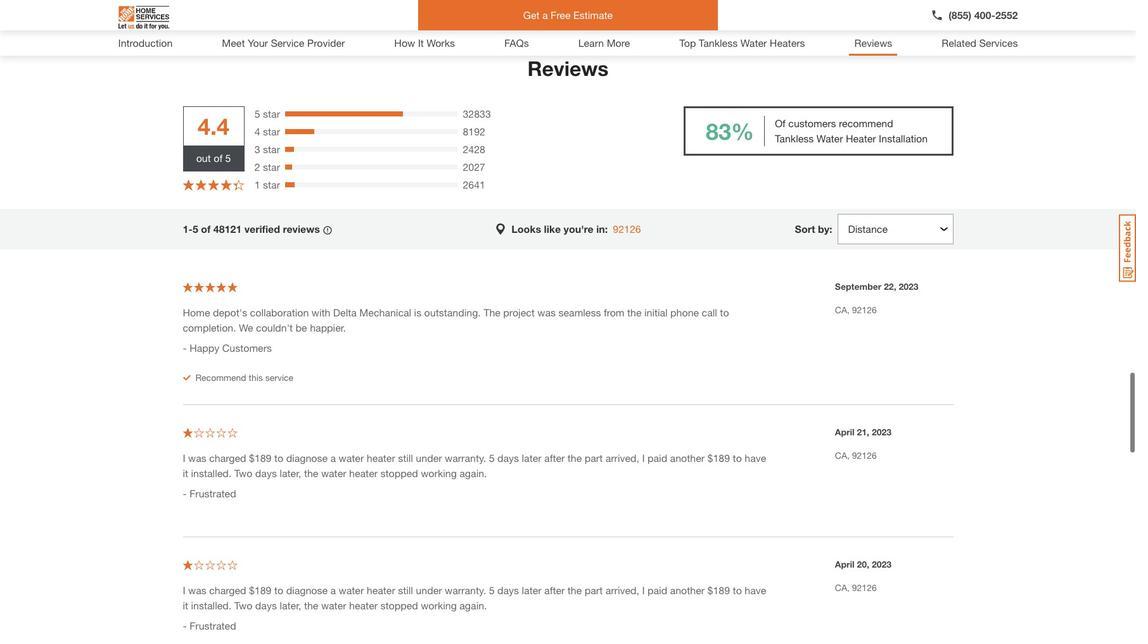 Task type: describe. For each thing, give the bounding box(es) containing it.
meet
[[222, 37, 245, 49]]

48121
[[213, 223, 242, 235]]

star for 1
[[263, 179, 280, 191]]

again. for april 20, 2023
[[460, 600, 487, 612]]

to inside home depot's collaboration with delta mechanical is outstanding. the project was seamless from the initial phone call to completion. we couldn't be happier.
[[720, 307, 729, 319]]

0 horizontal spatial reviews
[[527, 56, 609, 80]]

was inside home depot's collaboration with delta mechanical is outstanding. the project was seamless from the initial phone call to completion. we couldn't be happier.
[[537, 307, 556, 319]]

star for 3
[[263, 143, 280, 155]]

part for april 20, 2023
[[585, 585, 603, 597]]

92126 for april 20, 2023
[[852, 583, 877, 594]]

- for september 22, 2023
[[183, 342, 187, 354]]

in:
[[596, 223, 608, 235]]

two for april 21, 2023
[[234, 468, 252, 480]]

top tankless water heaters
[[679, 37, 805, 49]]

your
[[248, 37, 268, 49]]

more
[[607, 37, 630, 49]]

2428 2 star
[[255, 143, 485, 173]]

phone
[[670, 307, 699, 319]]

september
[[835, 281, 881, 292]]

recommend
[[839, 117, 893, 129]]

ca, for april 21, 2023
[[835, 451, 850, 461]]

installed. for april 20, 2023
[[191, 600, 231, 612]]

of
[[775, 117, 786, 129]]

part for april 21, 2023
[[585, 452, 603, 464]]

400-
[[974, 9, 995, 21]]

out
[[196, 152, 211, 164]]

21,
[[857, 427, 869, 438]]

initial
[[644, 307, 668, 319]]

2641
[[463, 179, 485, 191]]

☆ ☆ ☆ ☆ ☆ for september 22, 2023
[[183, 281, 238, 293]]

customers
[[222, 342, 272, 354]]

- frustrated for april 20, 2023
[[183, 620, 236, 632]]

april for april 20, 2023
[[835, 559, 855, 570]]

like
[[544, 223, 561, 235]]

paid for april 20, 2023
[[648, 585, 667, 597]]

92126 right in:
[[613, 223, 641, 235]]

april for april 21, 2023
[[835, 427, 855, 438]]

was for april 20, 2023
[[188, 585, 206, 597]]

be
[[296, 322, 307, 334]]

83%
[[706, 118, 754, 145]]

ca, 92126 for 21,
[[835, 451, 877, 461]]

2
[[255, 161, 260, 173]]

you're
[[564, 223, 594, 235]]

get
[[523, 9, 540, 21]]

1
[[255, 179, 260, 191]]

how
[[394, 37, 415, 49]]

0 horizontal spatial of
[[201, 223, 211, 235]]

frustrated for april 21, 2023
[[190, 488, 236, 500]]

5 star
[[255, 108, 280, 120]]

do it for you logo image
[[118, 1, 169, 35]]

installed. for april 21, 2023
[[191, 468, 231, 480]]

again. for april 21, 2023
[[460, 468, 487, 480]]

later for april 20, 2023
[[522, 585, 542, 597]]

1 ★ ★ ★ ★ ★ from the top
[[183, 178, 244, 192]]

1 star link
[[255, 177, 280, 193]]

frustrated for april 20, 2023
[[190, 620, 236, 632]]

it
[[418, 37, 424, 49]]

service
[[265, 373, 293, 383]]

reviews
[[283, 223, 320, 235]]

tankless inside of customers recommend tankless water heater installation
[[775, 132, 814, 144]]

20,
[[857, 559, 869, 570]]

under for april 20, 2023
[[416, 585, 442, 597]]

32833
[[463, 108, 491, 120]]

services
[[979, 37, 1018, 49]]

ca, 92126 for 22,
[[835, 305, 877, 316]]

it for april 20, 2023
[[183, 600, 188, 612]]

happier.
[[310, 322, 346, 334]]

after for april 20, 2023
[[544, 585, 565, 597]]

(855) 400-2552 link
[[931, 8, 1018, 23]]

learn more
[[578, 37, 630, 49]]

september 22, 2023
[[835, 281, 918, 292]]

service
[[271, 37, 304, 49]]

☆ ☆ ☆ ☆ ☆ for april 21, 2023
[[183, 427, 238, 439]]

top
[[679, 37, 696, 49]]

2428
[[463, 143, 485, 155]]

out of 5
[[196, 152, 231, 164]]

this
[[249, 373, 263, 383]]

charged for april 20, 2023
[[209, 585, 246, 597]]

- for april 21, 2023
[[183, 488, 187, 500]]

2 ★ ★ ★ ★ ★ from the top
[[183, 281, 238, 293]]

april 21, 2023
[[835, 427, 892, 438]]

1 star from the top
[[263, 108, 280, 120]]

two for april 20, 2023
[[234, 600, 252, 612]]

- happy customers
[[183, 342, 272, 354]]

stopped for april 20, 2023
[[380, 600, 418, 612]]

customers
[[788, 117, 836, 129]]

faqs
[[504, 37, 529, 49]]

meet your service provider
[[222, 37, 345, 49]]

(855)
[[949, 9, 972, 21]]

2023 for april 20, 2023
[[872, 559, 892, 570]]

heaters
[[770, 37, 805, 49]]

installation
[[879, 132, 928, 144]]

later, for april 20, 2023
[[280, 600, 301, 612]]

32833 4 star
[[255, 108, 491, 137]]

2027 1 star
[[255, 161, 485, 191]]

looks like you're in: 92126
[[511, 223, 641, 235]]

still for april 20, 2023
[[398, 585, 413, 597]]

3
[[255, 143, 260, 155]]

2552
[[995, 9, 1018, 21]]

april 20, 2023
[[835, 559, 892, 570]]

related services
[[942, 37, 1018, 49]]

related
[[942, 37, 976, 49]]

3 star link
[[255, 142, 280, 157]]

delta
[[333, 307, 357, 319]]

of customers recommend tankless water heater installation
[[775, 117, 928, 144]]

paid for april 21, 2023
[[648, 452, 667, 464]]

working for april 20, 2023
[[421, 600, 457, 612]]

by:
[[818, 223, 832, 235]]

0 vertical spatial water
[[740, 37, 767, 49]]

sort by:
[[795, 223, 832, 235]]

92126 for september 22, 2023
[[852, 305, 877, 316]]

water inside of customers recommend tankless water heater installation
[[817, 132, 843, 144]]

couldn't
[[256, 322, 293, 334]]

a for april 21, 2023
[[330, 452, 336, 464]]

we
[[239, 322, 253, 334]]

estimate
[[573, 9, 613, 21]]

works
[[427, 37, 455, 49]]

- frustrated for april 21, 2023
[[183, 488, 236, 500]]



Task type: locate. For each thing, give the bounding box(es) containing it.
free
[[551, 9, 571, 21]]

the
[[484, 307, 501, 319]]

2 star link
[[255, 160, 280, 175]]

1 vertical spatial after
[[544, 585, 565, 597]]

2023 for september 22, 2023
[[899, 281, 918, 292]]

0 vertical spatial warranty.
[[445, 452, 486, 464]]

1 i was charged $189 to diagnose a water heater still under warranty. 5 days later after the part arrived, i paid another $189 to have it installed. two days later, the water heater stopped working again. from the top
[[183, 452, 766, 480]]

star inside 2428 2 star
[[263, 161, 280, 173]]

1 vertical spatial - frustrated
[[183, 620, 236, 632]]

2027
[[463, 161, 485, 173]]

0 vertical spatial tankless
[[699, 37, 738, 49]]

2 after from the top
[[544, 585, 565, 597]]

22,
[[884, 281, 896, 292]]

1 vertical spatial stopped
[[380, 600, 418, 612]]

1 horizontal spatial water
[[817, 132, 843, 144]]

0 vertical spatial ca,
[[835, 305, 850, 316]]

0 vertical spatial 2023
[[899, 281, 918, 292]]

1 - frustrated from the top
[[183, 488, 236, 500]]

0 vertical spatial reviews
[[854, 37, 892, 49]]

0 vertical spatial ca, 92126
[[835, 305, 877, 316]]

star right 2
[[263, 161, 280, 173]]

1 vertical spatial under
[[416, 585, 442, 597]]

another for april 20, 2023
[[670, 585, 705, 597]]

warranty.
[[445, 452, 486, 464], [445, 585, 486, 597]]

arrived, for april 21, 2023
[[606, 452, 639, 464]]

3 ca, 92126 from the top
[[835, 583, 877, 594]]

star for 2
[[263, 161, 280, 173]]

later for april 21, 2023
[[522, 452, 542, 464]]

2 ca, from the top
[[835, 451, 850, 461]]

water left heaters
[[740, 37, 767, 49]]

a inside 'get a free estimate' button
[[542, 9, 548, 21]]

1 frustrated from the top
[[190, 488, 236, 500]]

2023
[[899, 281, 918, 292], [872, 427, 892, 438], [872, 559, 892, 570]]

after
[[544, 452, 565, 464], [544, 585, 565, 597]]

water down customers
[[817, 132, 843, 144]]

get a free estimate button
[[418, 0, 718, 30]]

2 have from the top
[[745, 585, 766, 597]]

0 vertical spatial of
[[214, 152, 223, 164]]

star right 3
[[263, 143, 280, 155]]

tankless down of on the top right
[[775, 132, 814, 144]]

2 vertical spatial ca,
[[835, 583, 850, 594]]

1 paid from the top
[[648, 452, 667, 464]]

0 vertical spatial -
[[183, 342, 187, 354]]

1 vertical spatial working
[[421, 600, 457, 612]]

part
[[585, 452, 603, 464], [585, 585, 603, 597]]

0 horizontal spatial tankless
[[699, 37, 738, 49]]

provider
[[307, 37, 345, 49]]

a for april 20, 2023
[[330, 585, 336, 597]]

1 vertical spatial charged
[[209, 585, 246, 597]]

arrived, for april 20, 2023
[[606, 585, 639, 597]]

1 still from the top
[[398, 452, 413, 464]]

it for april 21, 2023
[[183, 468, 188, 480]]

1 later from the top
[[522, 452, 542, 464]]

0 vertical spatial frustrated
[[190, 488, 236, 500]]

1 horizontal spatial tankless
[[775, 132, 814, 144]]

2 under from the top
[[416, 585, 442, 597]]

1 installed. from the top
[[191, 468, 231, 480]]

1 vertical spatial reviews
[[527, 56, 609, 80]]

installed.
[[191, 468, 231, 480], [191, 600, 231, 612]]

recommend this service
[[195, 373, 293, 383]]

2 - frustrated from the top
[[183, 620, 236, 632]]

2 it from the top
[[183, 600, 188, 612]]

4 star from the top
[[263, 161, 280, 173]]

outstanding.
[[424, 307, 481, 319]]

2 frustrated from the top
[[190, 620, 236, 632]]

2 stopped from the top
[[380, 600, 418, 612]]

2 later, from the top
[[280, 600, 301, 612]]

★ ★ ★ ★ ★ up home
[[183, 281, 238, 293]]

1 vertical spatial a
[[330, 452, 336, 464]]

2 another from the top
[[670, 585, 705, 597]]

charged for april 21, 2023
[[209, 452, 246, 464]]

2023 right the "21,"
[[872, 427, 892, 438]]

star up the 4 star link
[[263, 108, 280, 120]]

2 part from the top
[[585, 585, 603, 597]]

1 vertical spatial still
[[398, 585, 413, 597]]

star for 4
[[263, 125, 280, 137]]

1 vertical spatial later
[[522, 585, 542, 597]]

2 ca, 92126 from the top
[[835, 451, 877, 461]]

1 vertical spatial again.
[[460, 600, 487, 612]]

2 warranty. from the top
[[445, 585, 486, 597]]

0 vertical spatial part
[[585, 452, 603, 464]]

0 horizontal spatial water
[[740, 37, 767, 49]]

2 vertical spatial -
[[183, 620, 187, 632]]

of right 1- on the left top of page
[[201, 223, 211, 235]]

★
[[183, 178, 194, 192], [195, 178, 207, 192], [208, 178, 219, 192], [220, 178, 232, 192], [233, 178, 244, 192], [183, 281, 193, 293], [194, 281, 204, 293], [205, 281, 215, 293], [216, 281, 226, 293], [227, 281, 238, 293], [183, 427, 193, 439], [183, 559, 193, 572]]

1 - from the top
[[183, 342, 187, 354]]

92126 down april 21, 2023
[[852, 451, 877, 461]]

8192
[[463, 125, 485, 137]]

1 charged from the top
[[209, 452, 246, 464]]

ca, for september 22, 2023
[[835, 305, 850, 316]]

1 vertical spatial tankless
[[775, 132, 814, 144]]

with
[[312, 307, 330, 319]]

1 it from the top
[[183, 468, 188, 480]]

5 star from the top
[[263, 179, 280, 191]]

0 vertical spatial installed.
[[191, 468, 231, 480]]

1 vertical spatial part
[[585, 585, 603, 597]]

1 again. from the top
[[460, 468, 487, 480]]

1 vertical spatial 2023
[[872, 427, 892, 438]]

water
[[740, 37, 767, 49], [817, 132, 843, 144]]

completion.
[[183, 322, 236, 334]]

0 vertical spatial later,
[[280, 468, 301, 480]]

ca, for april 20, 2023
[[835, 583, 850, 594]]

8192 3 star
[[255, 125, 485, 155]]

the inside home depot's collaboration with delta mechanical is outstanding. the project was seamless from the initial phone call to completion. we couldn't be happier.
[[627, 307, 642, 319]]

1 vertical spatial of
[[201, 223, 211, 235]]

i was charged $189 to diagnose a water heater still under warranty. 5 days later after the part arrived, i paid another $189 to have it installed. two days later, the water heater stopped working again. for april 21, 2023
[[183, 452, 766, 480]]

92126 down april 20, 2023
[[852, 583, 877, 594]]

1 vertical spatial it
[[183, 600, 188, 612]]

1 arrived, from the top
[[606, 452, 639, 464]]

heater
[[846, 132, 876, 144]]

ca, 92126 down the "21,"
[[835, 451, 877, 461]]

0 vertical spatial stopped
[[380, 468, 418, 480]]

1 vertical spatial diagnose
[[286, 585, 328, 597]]

warranty. for april 20, 2023
[[445, 585, 486, 597]]

2 vertical spatial a
[[330, 585, 336, 597]]

2 paid from the top
[[648, 585, 667, 597]]

seamless
[[559, 307, 601, 319]]

call
[[702, 307, 717, 319]]

0 vertical spatial a
[[542, 9, 548, 21]]

mechanical
[[359, 307, 411, 319]]

under for april 21, 2023
[[416, 452, 442, 464]]

0 vertical spatial it
[[183, 468, 188, 480]]

1-
[[183, 223, 193, 235]]

0 vertical spatial working
[[421, 468, 457, 480]]

april left the "21,"
[[835, 427, 855, 438]]

0 vertical spatial after
[[544, 452, 565, 464]]

1 vertical spatial two
[[234, 600, 252, 612]]

ca, down april 21, 2023
[[835, 451, 850, 461]]

learn
[[578, 37, 604, 49]]

92126 for april 21, 2023
[[852, 451, 877, 461]]

ca, 92126 for 20,
[[835, 583, 877, 594]]

ca, 92126 down 20,
[[835, 583, 877, 594]]

warranty. for april 21, 2023
[[445, 452, 486, 464]]

2 later from the top
[[522, 585, 542, 597]]

- for april 20, 2023
[[183, 620, 187, 632]]

later
[[522, 452, 542, 464], [522, 585, 542, 597]]

2 arrived, from the top
[[606, 585, 639, 597]]

1 vertical spatial april
[[835, 559, 855, 570]]

0 vertical spatial ★ ★ ★ ★ ★
[[183, 178, 244, 192]]

1 vertical spatial installed.
[[191, 600, 231, 612]]

feedback link image
[[1119, 214, 1136, 283]]

star inside 8192 3 star
[[263, 143, 280, 155]]

another for april 21, 2023
[[670, 452, 705, 464]]

still for april 21, 2023
[[398, 452, 413, 464]]

1 vertical spatial paid
[[648, 585, 667, 597]]

☆ ☆ ☆ ☆ ☆ for april 20, 2023
[[183, 559, 238, 572]]

diagnose
[[286, 452, 328, 464], [286, 585, 328, 597]]

2 - from the top
[[183, 488, 187, 500]]

is
[[414, 307, 421, 319]]

1 another from the top
[[670, 452, 705, 464]]

was
[[537, 307, 556, 319], [188, 452, 206, 464], [188, 585, 206, 597]]

later,
[[280, 468, 301, 480], [280, 600, 301, 612]]

project
[[503, 307, 535, 319]]

1 vertical spatial water
[[817, 132, 843, 144]]

1 april from the top
[[835, 427, 855, 438]]

- frustrated
[[183, 488, 236, 500], [183, 620, 236, 632]]

2 vertical spatial was
[[188, 585, 206, 597]]

again.
[[460, 468, 487, 480], [460, 600, 487, 612]]

0 vertical spatial two
[[234, 468, 252, 480]]

3 ☆ ☆ ☆ ☆ ☆ from the top
[[183, 427, 238, 439]]

star inside 32833 4 star
[[263, 125, 280, 137]]

1 horizontal spatial of
[[214, 152, 223, 164]]

happy
[[190, 342, 219, 354]]

1-5 of 48121 verified reviews
[[183, 223, 323, 235]]

have for april 20, 2023
[[745, 585, 766, 597]]

1 vertical spatial ca, 92126
[[835, 451, 877, 461]]

3 - from the top
[[183, 620, 187, 632]]

1 warranty. from the top
[[445, 452, 486, 464]]

working
[[421, 468, 457, 480], [421, 600, 457, 612]]

1 vertical spatial was
[[188, 452, 206, 464]]

0 vertical spatial charged
[[209, 452, 246, 464]]

after for april 21, 2023
[[544, 452, 565, 464]]

☆ ☆ ☆ ☆ ☆
[[183, 178, 244, 192], [183, 281, 238, 293], [183, 427, 238, 439], [183, 559, 238, 572]]

diagnose for april 21, 2023
[[286, 452, 328, 464]]

1 vertical spatial another
[[670, 585, 705, 597]]

4 star link
[[255, 124, 280, 139]]

1 part from the top
[[585, 452, 603, 464]]

depot's
[[213, 307, 247, 319]]

1 working from the top
[[421, 468, 457, 480]]

2023 right 20,
[[872, 559, 892, 570]]

0 vertical spatial april
[[835, 427, 855, 438]]

later, for april 21, 2023
[[280, 468, 301, 480]]

star inside 2027 1 star
[[263, 179, 280, 191]]

introduction
[[118, 37, 173, 49]]

i was charged $189 to diagnose a water heater still under warranty. 5 days later after the part arrived, i paid another $189 to have it installed. two days later, the water heater stopped working again. for april 20, 2023
[[183, 585, 766, 612]]

2 working from the top
[[421, 600, 457, 612]]

ca, down april 20, 2023
[[835, 583, 850, 594]]

1 ca, 92126 from the top
[[835, 305, 877, 316]]

3 ca, from the top
[[835, 583, 850, 594]]

working for april 21, 2023
[[421, 468, 457, 480]]

to
[[720, 307, 729, 319], [274, 452, 283, 464], [733, 452, 742, 464], [274, 585, 283, 597], [733, 585, 742, 597]]

1 vertical spatial i was charged $189 to diagnose a water heater still under warranty. 5 days later after the part arrived, i paid another $189 to have it installed. two days later, the water heater stopped working again.
[[183, 585, 766, 612]]

1 under from the top
[[416, 452, 442, 464]]

2 april from the top
[[835, 559, 855, 570]]

stopped for april 21, 2023
[[380, 468, 418, 480]]

0 vertical spatial paid
[[648, 452, 667, 464]]

ca, 92126 down september
[[835, 305, 877, 316]]

5 star link
[[255, 106, 280, 122]]

0 vertical spatial still
[[398, 452, 413, 464]]

1 vertical spatial have
[[745, 585, 766, 597]]

2 ☆ ☆ ☆ ☆ ☆ from the top
[[183, 281, 238, 293]]

1 vertical spatial later,
[[280, 600, 301, 612]]

2 star from the top
[[263, 125, 280, 137]]

have for april 21, 2023
[[745, 452, 766, 464]]

stopped
[[380, 468, 418, 480], [380, 600, 418, 612]]

heater
[[367, 452, 395, 464], [349, 468, 378, 480], [367, 585, 395, 597], [349, 600, 378, 612]]

star right 4
[[263, 125, 280, 137]]

1 have from the top
[[745, 452, 766, 464]]

2 still from the top
[[398, 585, 413, 597]]

ca, down september
[[835, 305, 850, 316]]

4.4
[[198, 113, 229, 140]]

2 vertical spatial 2023
[[872, 559, 892, 570]]

tankless right top
[[699, 37, 738, 49]]

1 ca, from the top
[[835, 305, 850, 316]]

-
[[183, 342, 187, 354], [183, 488, 187, 500], [183, 620, 187, 632]]

1 vertical spatial -
[[183, 488, 187, 500]]

1 two from the top
[[234, 468, 252, 480]]

i
[[183, 452, 185, 464], [642, 452, 645, 464], [183, 585, 185, 597], [642, 585, 645, 597]]

1 vertical spatial frustrated
[[190, 620, 236, 632]]

2 diagnose from the top
[[286, 585, 328, 597]]

home
[[183, 307, 210, 319]]

star right 1
[[263, 179, 280, 191]]

1 vertical spatial ca,
[[835, 451, 850, 461]]

home depot's collaboration with delta mechanical is outstanding. the project was seamless from the initial phone call to completion. we couldn't be happier.
[[183, 307, 729, 334]]

3 star from the top
[[263, 143, 280, 155]]

1 vertical spatial ★ ★ ★ ★ ★
[[183, 281, 238, 293]]

2 two from the top
[[234, 600, 252, 612]]

0 vertical spatial i was charged $189 to diagnose a water heater still under warranty. 5 days later after the part arrived, i paid another $189 to have it installed. two days later, the water heater stopped working again.
[[183, 452, 766, 480]]

verified
[[244, 223, 280, 235]]

1 after from the top
[[544, 452, 565, 464]]

sort
[[795, 223, 815, 235]]

0 vertical spatial another
[[670, 452, 705, 464]]

1 stopped from the top
[[380, 468, 418, 480]]

5
[[255, 108, 260, 120], [225, 152, 231, 164], [193, 223, 198, 235], [489, 452, 495, 464], [489, 585, 495, 597]]

$189
[[249, 452, 272, 464], [707, 452, 730, 464], [249, 585, 272, 597], [707, 585, 730, 597]]

0 vertical spatial under
[[416, 452, 442, 464]]

diagnose for april 20, 2023
[[286, 585, 328, 597]]

of right out
[[214, 152, 223, 164]]

april left 20,
[[835, 559, 855, 570]]

1 horizontal spatial reviews
[[854, 37, 892, 49]]

2023 right 22,
[[899, 281, 918, 292]]

1 ☆ ☆ ☆ ☆ ☆ from the top
[[183, 178, 244, 192]]

2 i was charged $189 to diagnose a water heater still under warranty. 5 days later after the part arrived, i paid another $189 to have it installed. two days later, the water heater stopped working again. from the top
[[183, 585, 766, 612]]

1 vertical spatial arrived,
[[606, 585, 639, 597]]

2 vertical spatial ca, 92126
[[835, 583, 877, 594]]

0 vertical spatial again.
[[460, 468, 487, 480]]

0 vertical spatial have
[[745, 452, 766, 464]]

from
[[604, 307, 624, 319]]

2 installed. from the top
[[191, 600, 231, 612]]

0 vertical spatial - frustrated
[[183, 488, 236, 500]]

1 later, from the top
[[280, 468, 301, 480]]

2 charged from the top
[[209, 585, 246, 597]]

paid
[[648, 452, 667, 464], [648, 585, 667, 597]]

4
[[255, 125, 260, 137]]

2023 for april 21, 2023
[[872, 427, 892, 438]]

92126 down september
[[852, 305, 877, 316]]

another
[[670, 452, 705, 464], [670, 585, 705, 597]]

how it works
[[394, 37, 455, 49]]

0 vertical spatial was
[[537, 307, 556, 319]]

2 again. from the top
[[460, 600, 487, 612]]

0 vertical spatial later
[[522, 452, 542, 464]]

0 vertical spatial arrived,
[[606, 452, 639, 464]]

★ ★ ★ ★ ★ down out of 5
[[183, 178, 244, 192]]

days
[[497, 452, 519, 464], [255, 468, 277, 480], [497, 585, 519, 597], [255, 600, 277, 612]]

was for april 21, 2023
[[188, 452, 206, 464]]

1 vertical spatial warranty.
[[445, 585, 486, 597]]

0 vertical spatial diagnose
[[286, 452, 328, 464]]

recommend
[[195, 373, 246, 383]]

92126 link
[[613, 223, 641, 235]]

(855) 400-2552
[[949, 9, 1018, 21]]

1 diagnose from the top
[[286, 452, 328, 464]]

4 ☆ ☆ ☆ ☆ ☆ from the top
[[183, 559, 238, 572]]



Task type: vqa. For each thing, say whether or not it's contained in the screenshot.
first Depot from the top
no



